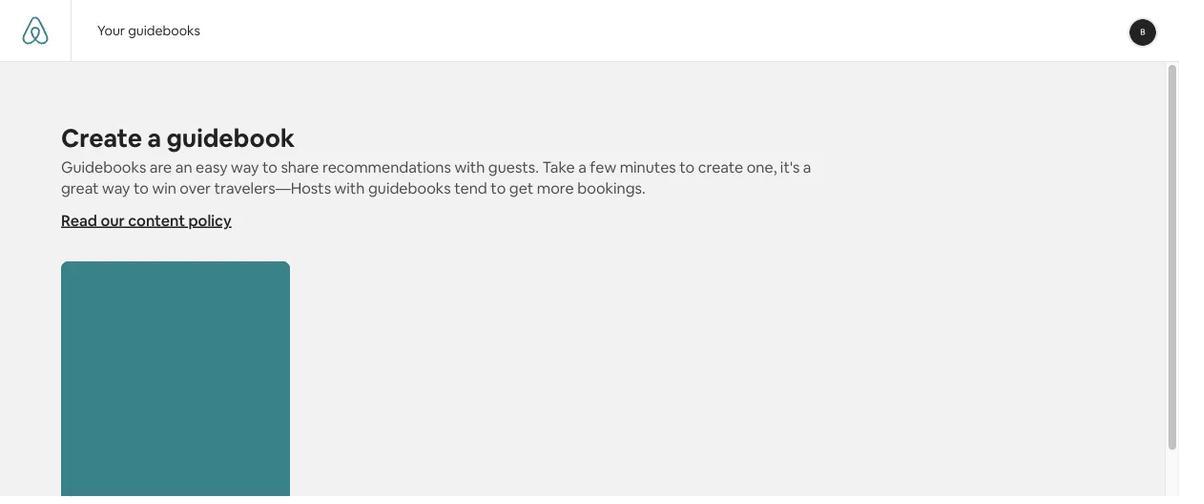 Task type: vqa. For each thing, say whether or not it's contained in the screenshot.
SUPPORT & RESOURCES "button"
no



Task type: locate. For each thing, give the bounding box(es) containing it.
way down guidebooks
[[102, 178, 130, 198]]

a left few
[[578, 157, 587, 177]]

way
[[231, 157, 259, 177], [102, 178, 130, 198]]

content
[[128, 210, 185, 230]]

to
[[262, 157, 278, 177], [680, 157, 695, 177], [134, 178, 149, 198], [491, 178, 506, 198]]

win
[[152, 178, 176, 198]]

with
[[455, 157, 485, 177], [335, 178, 365, 198]]

with down recommendations
[[335, 178, 365, 198]]

0 vertical spatial guidebooks
[[128, 22, 200, 39]]

0 horizontal spatial guidebooks
[[128, 22, 200, 39]]

guidebooks inside create a guidebook guidebooks are an easy way to share recommendations with guests. take a few minutes to create one, it's a great way to win over travelers—hosts with guidebooks tend to get more bookings.
[[368, 178, 451, 198]]

take
[[542, 157, 575, 177]]

a up are
[[147, 122, 161, 154]]

tend
[[454, 178, 487, 198]]

an
[[175, 157, 192, 177]]

1 horizontal spatial a
[[578, 157, 587, 177]]

bookings.
[[577, 178, 646, 198]]

one,
[[747, 157, 777, 177]]

profile image
[[1130, 19, 1157, 46]]

create
[[698, 157, 744, 177]]

0 horizontal spatial with
[[335, 178, 365, 198]]

guidebooks down recommendations
[[368, 178, 451, 198]]

1 vertical spatial way
[[102, 178, 130, 198]]

a
[[147, 122, 161, 154], [578, 157, 587, 177], [803, 157, 812, 177]]

a right it's
[[803, 157, 812, 177]]

0 horizontal spatial way
[[102, 178, 130, 198]]

policy
[[188, 210, 232, 230]]

with up tend
[[455, 157, 485, 177]]

read our content policy
[[61, 210, 232, 230]]

1 vertical spatial with
[[335, 178, 365, 198]]

travelers—hosts
[[214, 178, 331, 198]]

0 vertical spatial way
[[231, 157, 259, 177]]

to left create
[[680, 157, 695, 177]]

way down guidebook
[[231, 157, 259, 177]]

guidebooks right your in the left of the page
[[128, 22, 200, 39]]

recommendations
[[322, 157, 451, 177]]

1 horizontal spatial with
[[455, 157, 485, 177]]

your
[[97, 22, 125, 39]]

0 vertical spatial with
[[455, 157, 485, 177]]

1 horizontal spatial guidebooks
[[368, 178, 451, 198]]

guidebooks
[[128, 22, 200, 39], [368, 178, 451, 198]]

1 vertical spatial guidebooks
[[368, 178, 451, 198]]



Task type: describe. For each thing, give the bounding box(es) containing it.
to up travelers—hosts on the left top
[[262, 157, 278, 177]]

more
[[537, 178, 574, 198]]

guidebook
[[166, 122, 295, 154]]

read
[[61, 210, 97, 230]]

great
[[61, 178, 99, 198]]

guidebooks
[[61, 157, 146, 177]]

over
[[180, 178, 211, 198]]

your guidebooks link
[[97, 22, 200, 39]]

our
[[101, 210, 125, 230]]

create
[[61, 122, 142, 154]]

few
[[590, 157, 617, 177]]

guests.
[[488, 157, 539, 177]]

to left get
[[491, 178, 506, 198]]

2 horizontal spatial a
[[803, 157, 812, 177]]

read our content policy link
[[61, 210, 232, 230]]

it's
[[780, 157, 800, 177]]

to left win
[[134, 178, 149, 198]]

create a guidebook guidebooks are an easy way to share recommendations with guests. take a few minutes to create one, it's a great way to win over travelers—hosts with guidebooks tend to get more bookings.
[[61, 122, 812, 198]]

are
[[150, 157, 172, 177]]

get
[[509, 178, 534, 198]]

your guidebooks
[[97, 22, 200, 39]]

minutes
[[620, 157, 676, 177]]

1 horizontal spatial way
[[231, 157, 259, 177]]

share
[[281, 157, 319, 177]]

easy
[[196, 157, 228, 177]]

0 horizontal spatial a
[[147, 122, 161, 154]]



